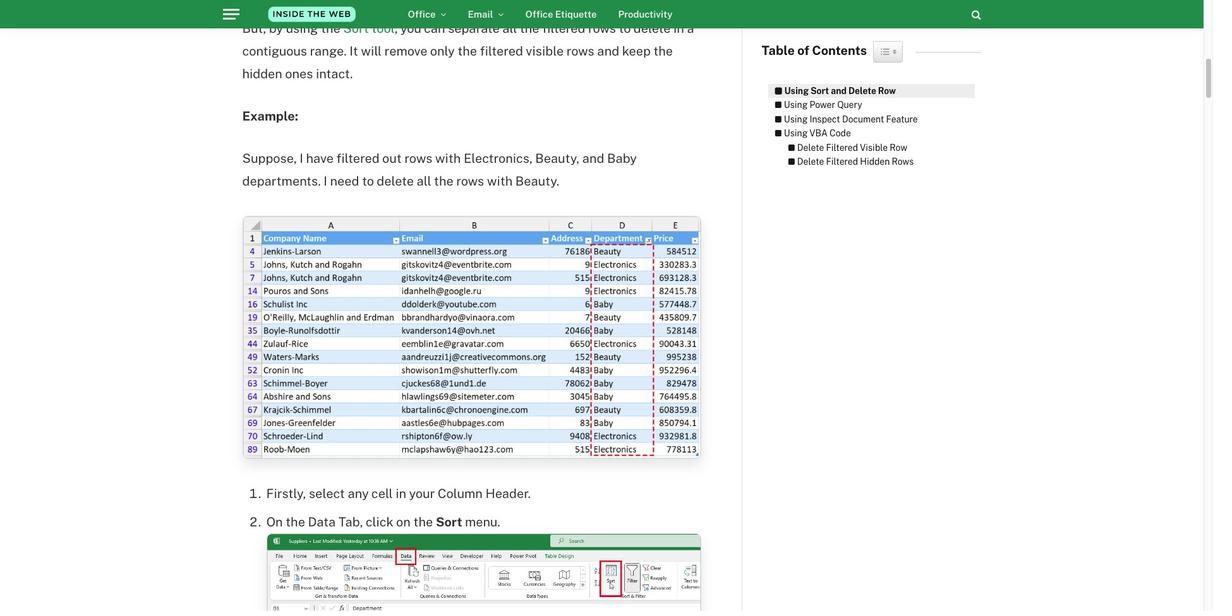 Task type: locate. For each thing, give the bounding box(es) containing it.
filtered inside the suppose, i have filtered out rows with electronics, beauty, and baby departments. i need to delete all the rows with beauty.
[[336, 151, 380, 166]]

1 vertical spatial filtered
[[826, 157, 858, 167]]

office left etiquette
[[525, 9, 553, 19]]

delete inside , you can separate all the filtered rows to delete in a contiguous range. it will remove only the filtered visible rows and keep the hidden ones intact.
[[634, 21, 671, 36]]

rows
[[588, 21, 616, 36], [567, 44, 594, 59], [405, 151, 432, 166], [456, 174, 484, 189]]

row up feature
[[878, 86, 896, 96]]

1 horizontal spatial all
[[503, 21, 517, 36]]

1 vertical spatial delete
[[377, 174, 414, 189]]

rows
[[892, 157, 914, 167]]

2 vertical spatial sort
[[436, 515, 462, 530]]

click
[[366, 515, 394, 530]]

sort up it
[[343, 21, 369, 36]]

the
[[321, 21, 340, 36], [520, 21, 539, 36], [458, 44, 477, 59], [654, 44, 673, 59], [434, 174, 453, 189], [286, 515, 305, 530], [414, 515, 433, 530]]

to
[[619, 21, 631, 36], [362, 174, 374, 189]]

search image
[[972, 9, 981, 19]]

row
[[878, 86, 896, 96], [890, 143, 908, 153]]

rows right out
[[405, 151, 432, 166]]

with
[[435, 151, 461, 166], [487, 174, 513, 189]]

0 vertical spatial and
[[597, 44, 619, 59]]

1 vertical spatial in
[[396, 486, 406, 502]]

query
[[837, 100, 862, 110]]

rows down etiquette
[[588, 21, 616, 36]]

0 horizontal spatial all
[[417, 174, 431, 189]]

can
[[424, 21, 445, 36]]

using left the vba
[[784, 128, 808, 139]]

with down the electronics,
[[487, 174, 513, 189]]

by
[[269, 21, 283, 36]]

1 horizontal spatial office
[[525, 9, 553, 19]]

i left have
[[300, 151, 303, 166]]

and left the baby
[[582, 151, 604, 166]]

only
[[430, 44, 455, 59]]

, you can separate all the filtered rows to delete in a contiguous range. it will remove only the filtered visible rows and keep the hidden ones intact.
[[242, 21, 694, 82]]

and up "query"
[[831, 86, 847, 96]]

tab,
[[339, 515, 363, 530]]

1 horizontal spatial to
[[619, 21, 631, 36]]

1 vertical spatial with
[[487, 174, 513, 189]]

2 vertical spatial filtered
[[336, 151, 380, 166]]

beauty,
[[535, 151, 580, 166]]

0 vertical spatial filtered
[[826, 143, 858, 153]]

on the data tab, click on the sort menu.
[[266, 515, 500, 530]]

1 vertical spatial filtered
[[480, 44, 523, 59]]

1 horizontal spatial delete
[[634, 21, 671, 36]]

delete down out
[[377, 174, 414, 189]]

0 horizontal spatial with
[[435, 151, 461, 166]]

using vba code link
[[768, 126, 851, 141]]

2 horizontal spatial sort
[[811, 86, 829, 96]]

filtered down "code"
[[826, 143, 858, 153]]

will
[[361, 44, 382, 59]]

0 vertical spatial delete
[[634, 21, 671, 36]]

filtered
[[542, 21, 585, 36], [480, 44, 523, 59], [336, 151, 380, 166]]

0 vertical spatial to
[[619, 21, 631, 36]]

in inside , you can separate all the filtered rows to delete in a contiguous range. it will remove only the filtered visible rows and keep the hidden ones intact.
[[674, 21, 684, 36]]

electronics,
[[464, 151, 533, 166]]

ones
[[285, 66, 313, 82]]

delete down productivity
[[634, 21, 671, 36]]

1 horizontal spatial i
[[324, 174, 327, 189]]

row up the rows
[[890, 143, 908, 153]]

and inside the suppose, i have filtered out rows with electronics, beauty, and baby departments. i need to delete all the rows with beauty.
[[582, 151, 604, 166]]

office etiquette
[[525, 9, 597, 19]]

table
[[762, 43, 795, 58]]

using
[[785, 86, 809, 96], [784, 100, 808, 110], [784, 114, 808, 124], [784, 128, 808, 139]]

on the data tab, click on the sort menu image
[[266, 534, 701, 612]]

2 office from the left
[[525, 9, 553, 19]]

it
[[350, 44, 358, 59]]

office for office
[[408, 9, 436, 19]]

2 horizontal spatial filtered
[[542, 21, 585, 36]]

on
[[266, 515, 283, 530]]

0 vertical spatial all
[[503, 21, 517, 36]]

,
[[395, 21, 398, 36]]

sort
[[343, 21, 369, 36], [811, 86, 829, 96], [436, 515, 462, 530]]

menu.
[[465, 515, 500, 530]]

office
[[408, 9, 436, 19], [525, 9, 553, 19]]

sort down column
[[436, 515, 462, 530]]

using power query link
[[768, 98, 862, 112]]

filtered down office etiquette
[[542, 21, 585, 36]]

2 vertical spatial and
[[582, 151, 604, 166]]

office link
[[397, 0, 457, 28]]

1 vertical spatial to
[[362, 174, 374, 189]]

filtered up need
[[336, 151, 380, 166]]

0 horizontal spatial to
[[362, 174, 374, 189]]

all
[[503, 21, 517, 36], [417, 174, 431, 189]]

using up the using power query link
[[785, 86, 809, 96]]

in right cell
[[396, 486, 406, 502]]

filtered
[[826, 143, 858, 153], [826, 157, 858, 167]]

departments.
[[242, 174, 321, 189]]

0 horizontal spatial filtered
[[336, 151, 380, 166]]

in left a
[[674, 21, 684, 36]]

to inside the suppose, i have filtered out rows with electronics, beauty, and baby departments. i need to delete all the rows with beauty.
[[362, 174, 374, 189]]

to down productivity
[[619, 21, 631, 36]]

to right need
[[362, 174, 374, 189]]

vba
[[810, 128, 828, 139]]

and left "keep"
[[597, 44, 619, 59]]

in
[[674, 21, 684, 36], [396, 486, 406, 502]]

2 vertical spatial delete
[[797, 157, 824, 167]]

0 horizontal spatial delete
[[377, 174, 414, 189]]

filtered down delete filtered visible row link
[[826, 157, 858, 167]]

with left the electronics,
[[435, 151, 461, 166]]

1 horizontal spatial sort
[[436, 515, 462, 530]]

select
[[309, 486, 345, 502]]

1 horizontal spatial in
[[674, 21, 684, 36]]

0 horizontal spatial sort
[[343, 21, 369, 36]]

0 vertical spatial i
[[300, 151, 303, 166]]

and inside 'using sort and delete row using power query using inspect document feature using vba code delete filtered visible row delete filtered hidden rows'
[[831, 86, 847, 96]]

intact.
[[316, 66, 353, 82]]

0 vertical spatial in
[[674, 21, 684, 36]]

but,
[[242, 21, 266, 36]]

document
[[842, 114, 884, 124]]

0 vertical spatial delete
[[849, 86, 876, 96]]

delete inside the suppose, i have filtered out rows with electronics, beauty, and baby departments. i need to delete all the rows with beauty.
[[377, 174, 414, 189]]

using sort and delete row using power query using inspect document feature using vba code delete filtered visible row delete filtered hidden rows
[[784, 86, 918, 167]]

1 vertical spatial sort
[[811, 86, 829, 96]]

table of contents
[[762, 43, 867, 58]]

1 vertical spatial and
[[831, 86, 847, 96]]

1 vertical spatial all
[[417, 174, 431, 189]]

office up you
[[408, 9, 436, 19]]

filtered down separate
[[480, 44, 523, 59]]

1 office from the left
[[408, 9, 436, 19]]

office for office etiquette
[[525, 9, 553, 19]]

and
[[597, 44, 619, 59], [831, 86, 847, 96], [582, 151, 604, 166]]

column
[[438, 486, 483, 502]]

0 horizontal spatial i
[[300, 151, 303, 166]]

firstly, select any cell in your column header.
[[266, 486, 534, 502]]

i left need
[[324, 174, 327, 189]]

sort up power
[[811, 86, 829, 96]]

delete
[[849, 86, 876, 96], [797, 143, 824, 153], [797, 157, 824, 167]]

0 horizontal spatial office
[[408, 9, 436, 19]]

using up using vba code "link"
[[784, 114, 808, 124]]

0 vertical spatial filtered
[[542, 21, 585, 36]]

your
[[409, 486, 435, 502]]

have
[[306, 151, 334, 166]]

delete
[[634, 21, 671, 36], [377, 174, 414, 189]]

i
[[300, 151, 303, 166], [324, 174, 327, 189]]



Task type: vqa. For each thing, say whether or not it's contained in the screenshot.
bottom filtered
yes



Task type: describe. For each thing, give the bounding box(es) containing it.
firstly,
[[266, 486, 306, 502]]

1 horizontal spatial with
[[487, 174, 513, 189]]

rows right visible
[[567, 44, 594, 59]]

etiquette
[[555, 9, 597, 19]]

2 filtered from the top
[[826, 157, 858, 167]]

power
[[810, 100, 835, 110]]

keep
[[622, 44, 651, 59]]

using inspect document feature link
[[768, 112, 918, 126]]

inspect
[[810, 114, 840, 124]]

you
[[401, 21, 421, 36]]

1 vertical spatial delete
[[797, 143, 824, 153]]

beauty.
[[516, 174, 559, 189]]

example:
[[242, 109, 298, 124]]

rows down the electronics,
[[456, 174, 484, 189]]

using left power
[[784, 100, 808, 110]]

using
[[286, 21, 318, 36]]

all inside , you can separate all the filtered rows to delete in a contiguous range. it will remove only the filtered visible rows and keep the hidden ones intact.
[[503, 21, 517, 36]]

0 vertical spatial sort
[[343, 21, 369, 36]]

cell
[[371, 486, 393, 502]]

on
[[396, 515, 411, 530]]

1 horizontal spatial filtered
[[480, 44, 523, 59]]

separate
[[448, 21, 500, 36]]

code
[[830, 128, 851, 139]]

hidden
[[860, 157, 890, 167]]

contiguous
[[242, 44, 307, 59]]

sort inside 'using sort and delete row using power query using inspect document feature using vba code delete filtered visible row delete filtered hidden rows'
[[811, 86, 829, 96]]

out
[[382, 151, 402, 166]]

any
[[348, 486, 369, 502]]

all inside the suppose, i have filtered out rows with electronics, beauty, and baby departments. i need to delete all the rows with beauty.
[[417, 174, 431, 189]]

inside the web image
[[249, 0, 375, 28]]

using sort and delete row link
[[768, 84, 896, 98]]

productivity
[[618, 9, 673, 19]]

delete filtered hidden rows link
[[781, 155, 914, 169]]

0 horizontal spatial in
[[396, 486, 406, 502]]

but, by using the sort tool
[[242, 21, 395, 36]]

need
[[330, 174, 359, 189]]

a
[[687, 21, 694, 36]]

1 vertical spatial i
[[324, 174, 327, 189]]

email link
[[457, 0, 515, 28]]

delete filtered visible row link
[[781, 141, 908, 155]]

0 vertical spatial with
[[435, 151, 461, 166]]

1 vertical spatial row
[[890, 143, 908, 153]]

to inside , you can separate all the filtered rows to delete in a contiguous range. it will remove only the filtered visible rows and keep the hidden ones intact.
[[619, 21, 631, 36]]

sort tool link
[[343, 21, 395, 36]]

suppose, i have filtered out rows with electronics, beauty, and baby departments. i need to delete all the rows with beauty.
[[242, 151, 637, 189]]

visible
[[526, 44, 564, 59]]

and inside , you can separate all the filtered rows to delete in a contiguous range. it will remove only the filtered visible rows and keep the hidden ones intact.
[[597, 44, 619, 59]]

the inside the suppose, i have filtered out rows with electronics, beauty, and baby departments. i need to delete all the rows with beauty.
[[434, 174, 453, 189]]

hidden
[[242, 66, 282, 82]]

range.
[[310, 44, 347, 59]]

tool
[[372, 21, 395, 36]]

contents
[[812, 43, 867, 58]]

suppose,
[[242, 151, 297, 166]]

baby
[[607, 151, 637, 166]]

0 vertical spatial row
[[878, 86, 896, 96]]

productivity link
[[608, 0, 683, 28]]

remove
[[385, 44, 427, 59]]

visible
[[860, 143, 888, 153]]

office etiquette link
[[515, 0, 608, 28]]

of
[[797, 43, 810, 58]]

header.
[[486, 486, 531, 502]]

1 filtered from the top
[[826, 143, 858, 153]]

feature
[[886, 114, 918, 124]]

data
[[308, 515, 336, 530]]

email
[[468, 9, 493, 19]]



